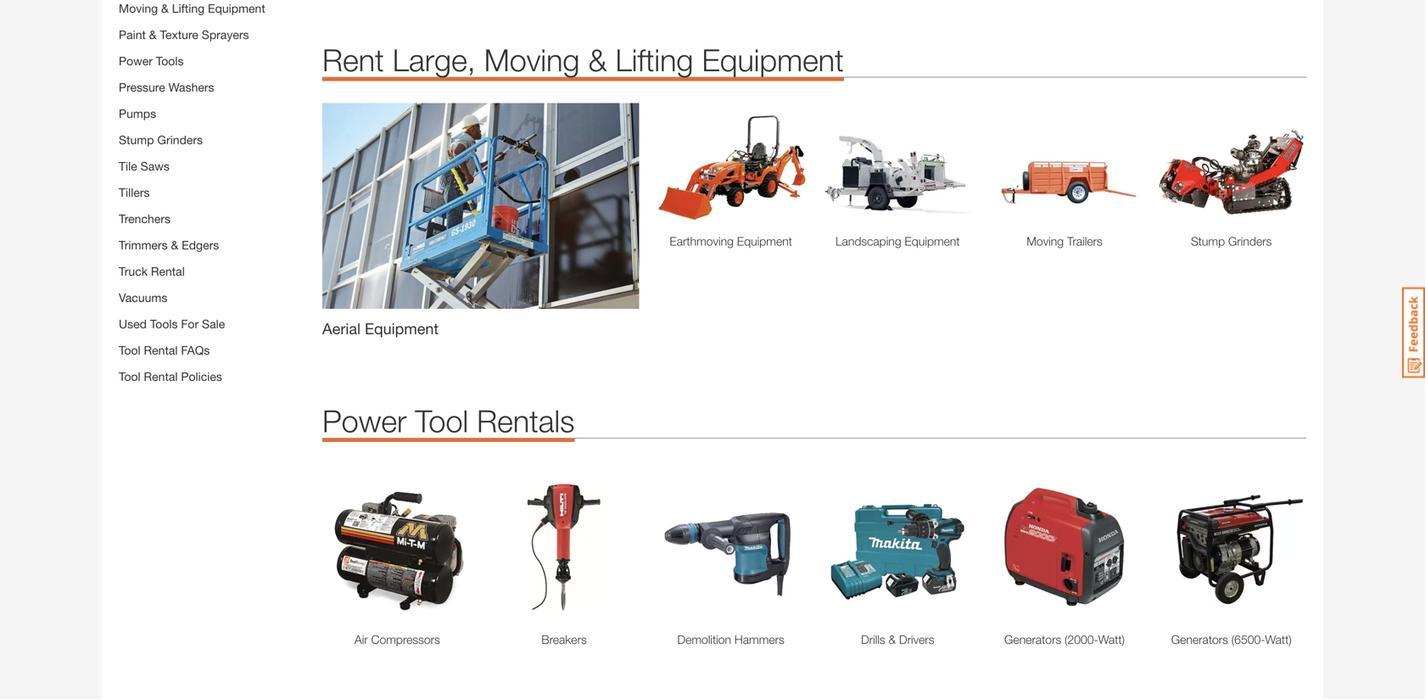 Task type: locate. For each thing, give the bounding box(es) containing it.
moving
[[119, 1, 158, 15], [484, 42, 580, 78], [1027, 234, 1064, 248]]

generators (2000-watt) link
[[990, 631, 1140, 649]]

rent
[[322, 42, 384, 78]]

2 vertical spatial rental
[[144, 369, 178, 383]]

paint
[[119, 28, 146, 42]]

0 horizontal spatial stump
[[119, 133, 154, 147]]

power
[[119, 54, 153, 68], [322, 403, 407, 439]]

tools up pressure washers link
[[156, 54, 184, 68]]

1 horizontal spatial watt)
[[1265, 633, 1292, 647]]

moving for moving trailers
[[1027, 234, 1064, 248]]

0 vertical spatial stump grinders
[[119, 133, 203, 147]]

stump
[[119, 133, 154, 147], [1191, 234, 1225, 248]]

lifting
[[172, 1, 205, 15], [615, 42, 694, 78]]

1 vertical spatial grinders
[[1228, 234, 1272, 248]]

0 horizontal spatial stump grinders
[[119, 133, 203, 147]]

trailers
[[1067, 234, 1103, 248]]

1 vertical spatial moving
[[484, 42, 580, 78]]

0 vertical spatial rental
[[151, 264, 185, 278]]

rentals
[[477, 403, 575, 439]]

watt) inside "generators (2000-watt)" "link"
[[1099, 633, 1125, 647]]

rental for tool rental policies
[[144, 369, 178, 383]]

0 horizontal spatial watt)
[[1099, 633, 1125, 647]]

1 vertical spatial lifting
[[615, 42, 694, 78]]

sale
[[202, 317, 225, 331]]

generators (6500-watt) link
[[1157, 631, 1307, 649]]

used tools for sale link
[[119, 317, 225, 331]]

grinders
[[157, 133, 203, 147], [1228, 234, 1272, 248]]

0 vertical spatial grinders
[[157, 133, 203, 147]]

saws
[[141, 159, 170, 173]]

pumps link
[[119, 106, 156, 120]]

1 watt) from the left
[[1099, 633, 1125, 647]]

rental
[[151, 264, 185, 278], [144, 343, 178, 357], [144, 369, 178, 383]]

0 vertical spatial lifting
[[172, 1, 205, 15]]

& for moving & lifting equipment
[[161, 1, 169, 15]]

power tool rentals
[[322, 403, 575, 439]]

generators (2000-watt)
[[1005, 633, 1125, 647]]

aerial equipment link
[[322, 103, 639, 340]]

earthmoving equipment
[[670, 234, 792, 248]]

tool left rentals
[[415, 403, 468, 439]]

rental for truck rental
[[151, 264, 185, 278]]

sprayers
[[202, 28, 249, 42]]

2 vertical spatial moving
[[1027, 234, 1064, 248]]

2 horizontal spatial moving
[[1027, 234, 1064, 248]]

1 vertical spatial stump grinders
[[1191, 234, 1272, 248]]

1 generators from the left
[[1005, 633, 1062, 647]]

generators left the (6500-
[[1171, 633, 1228, 647]]

rental up tool rental policies
[[144, 343, 178, 357]]

tool
[[119, 343, 141, 357], [119, 369, 141, 383], [415, 403, 468, 439]]

equipment
[[208, 1, 265, 15], [702, 42, 844, 78], [737, 234, 792, 248], [905, 234, 960, 248], [365, 319, 439, 338]]

rent large, moving & lifting equipment
[[322, 42, 844, 78]]

watt) for (6500-
[[1265, 633, 1292, 647]]

watt) for (2000-
[[1099, 633, 1125, 647]]

stump down pumps
[[119, 133, 154, 147]]

demolition hammers link
[[656, 631, 806, 649]]

2 vertical spatial tool
[[415, 403, 468, 439]]

& for paint & texture sprayers
[[149, 28, 157, 42]]

moving & lifting equipment
[[119, 1, 265, 15]]

0 horizontal spatial grinders
[[157, 133, 203, 147]]

1 vertical spatial rental
[[144, 343, 178, 357]]

compressors
[[371, 633, 440, 647]]

used
[[119, 317, 147, 331]]

1 horizontal spatial power
[[322, 403, 407, 439]]

moving trailers link
[[990, 233, 1140, 250]]

2 watt) from the left
[[1265, 633, 1292, 647]]

tools for power
[[156, 54, 184, 68]]

(2000-
[[1065, 633, 1099, 647]]

& for trimmers & edgers
[[171, 238, 178, 252]]

0 vertical spatial moving
[[119, 1, 158, 15]]

0 horizontal spatial stump grinders link
[[119, 133, 203, 147]]

2 generators from the left
[[1171, 633, 1228, 647]]

rent aerial equipment image
[[322, 103, 639, 309]]

stump grinders down rent stump grinders image
[[1191, 234, 1272, 248]]

0 horizontal spatial moving
[[119, 1, 158, 15]]

feedback link image
[[1402, 287, 1425, 378]]

0 horizontal spatial generators
[[1005, 633, 1062, 647]]

watt)
[[1099, 633, 1125, 647], [1265, 633, 1292, 647]]

0 vertical spatial tools
[[156, 54, 184, 68]]

watt) inside generators (6500-watt) link
[[1265, 633, 1292, 647]]

truck rental link
[[119, 264, 185, 278]]

tool rental policies
[[119, 369, 222, 383]]

1 vertical spatial power
[[322, 403, 407, 439]]

1 vertical spatial stump grinders link
[[1157, 233, 1307, 250]]

stump grinders link up saws
[[119, 133, 203, 147]]

1 horizontal spatial grinders
[[1228, 234, 1272, 248]]

1 horizontal spatial lifting
[[615, 42, 694, 78]]

stump grinders link down rent stump grinders image
[[1157, 233, 1307, 250]]

washers
[[168, 80, 214, 94]]

trimmers & edgers
[[119, 238, 219, 252]]

stump grinders up saws
[[119, 133, 203, 147]]

air compressors
[[355, 633, 440, 647]]

1 horizontal spatial stump grinders
[[1191, 234, 1272, 248]]

tool rental faqs link
[[119, 343, 210, 357]]

grinders down rent stump grinders image
[[1228, 234, 1272, 248]]

stump grinders link
[[119, 133, 203, 147], [1157, 233, 1307, 250]]

generators left (2000-
[[1005, 633, 1062, 647]]

1 vertical spatial tools
[[150, 317, 178, 331]]

rent air compressors image
[[322, 473, 472, 622]]

tool for tool rental faqs
[[119, 343, 141, 357]]

generators inside "link"
[[1005, 633, 1062, 647]]

aerial equipment
[[322, 319, 439, 338]]

generators
[[1005, 633, 1062, 647], [1171, 633, 1228, 647]]

tile
[[119, 159, 137, 173]]

0 vertical spatial tool
[[119, 343, 141, 357]]

1 vertical spatial stump
[[1191, 234, 1225, 248]]

stump grinders
[[119, 133, 203, 147], [1191, 234, 1272, 248]]

&
[[161, 1, 169, 15], [149, 28, 157, 42], [588, 42, 607, 78], [171, 238, 178, 252], [889, 633, 896, 647]]

& for drills & drivers
[[889, 633, 896, 647]]

landscaping equipment link
[[823, 233, 973, 250]]

truck rental
[[119, 264, 185, 278]]

1 horizontal spatial stump grinders link
[[1157, 233, 1307, 250]]

0 vertical spatial power
[[119, 54, 153, 68]]

tool down used
[[119, 343, 141, 357]]

0 horizontal spatial power
[[119, 54, 153, 68]]

trimmers
[[119, 238, 168, 252]]

1 vertical spatial tool
[[119, 369, 141, 383]]

0 horizontal spatial lifting
[[172, 1, 205, 15]]

1 horizontal spatial generators
[[1171, 633, 1228, 647]]

texture
[[160, 28, 198, 42]]

0 vertical spatial stump grinders link
[[119, 133, 203, 147]]

grinders up saws
[[157, 133, 203, 147]]

0 vertical spatial stump
[[119, 133, 154, 147]]

faqs
[[181, 343, 210, 357]]

rent generators (6500 watts) image
[[1157, 473, 1307, 622]]

tools left for
[[150, 317, 178, 331]]

1 horizontal spatial stump
[[1191, 234, 1225, 248]]

1 horizontal spatial moving
[[484, 42, 580, 78]]

demolition hammers
[[677, 633, 785, 647]]

rental down tool rental faqs at the left of the page
[[144, 369, 178, 383]]

tools
[[156, 54, 184, 68], [150, 317, 178, 331]]

aerial
[[322, 319, 361, 338]]

tool down tool rental faqs at the left of the page
[[119, 369, 141, 383]]

rental down trimmers & edgers link
[[151, 264, 185, 278]]

stump down rent stump grinders image
[[1191, 234, 1225, 248]]

vacuums
[[119, 291, 167, 305]]

paint & texture sprayers
[[119, 28, 249, 42]]

drills & drivers
[[861, 633, 934, 647]]

large,
[[393, 42, 476, 78]]



Task type: describe. For each thing, give the bounding box(es) containing it.
rent generators (2000-watts) image
[[990, 473, 1140, 622]]

landscaping equipment
[[836, 234, 960, 248]]

tillers link
[[119, 185, 150, 199]]

tile saws
[[119, 159, 170, 173]]

trimmers & edgers link
[[119, 238, 219, 252]]

drills
[[861, 633, 885, 647]]

edgers
[[182, 238, 219, 252]]

grinders for rightmost stump grinders link
[[1228, 234, 1272, 248]]

drills & drivers link
[[823, 631, 973, 649]]

power for power tools
[[119, 54, 153, 68]]

power tools
[[119, 54, 184, 68]]

breakers link
[[489, 631, 639, 649]]

rent earthmoving equipment image
[[656, 112, 806, 224]]

rent demolition hammers image
[[656, 473, 806, 622]]

equipment for aerial equipment
[[365, 319, 439, 338]]

breakers
[[542, 633, 587, 647]]

air
[[355, 633, 368, 647]]

used tools for sale
[[119, 317, 225, 331]]

rent landscaping equipment image
[[823, 112, 973, 224]]

truck
[[119, 264, 148, 278]]

equipment for landscaping equipment
[[905, 234, 960, 248]]

moving for moving & lifting equipment
[[119, 1, 158, 15]]

tool rental policies link
[[119, 369, 222, 383]]

drivers
[[899, 633, 934, 647]]

rental for tool rental faqs
[[144, 343, 178, 357]]

moving trailers
[[1027, 234, 1103, 248]]

tools for used
[[150, 317, 178, 331]]

rent drills & drivers image
[[823, 473, 973, 622]]

trenchers
[[119, 212, 170, 226]]

rent moving trailers image
[[990, 112, 1140, 224]]

tool for tool rental policies
[[119, 369, 141, 383]]

landscaping
[[836, 234, 902, 248]]

grinders for topmost stump grinders link
[[157, 133, 203, 147]]

vacuums link
[[119, 291, 167, 305]]

stump grinders for rightmost stump grinders link
[[1191, 234, 1272, 248]]

rent breakers image
[[489, 473, 639, 622]]

generators (6500-watt)
[[1171, 633, 1292, 647]]

air compressors link
[[322, 631, 472, 649]]

generators for generators (2000-watt)
[[1005, 633, 1062, 647]]

equipment for earthmoving equipment
[[737, 234, 792, 248]]

trenchers link
[[119, 212, 170, 226]]

power for power tool rentals
[[322, 403, 407, 439]]

paint & texture sprayers link
[[119, 28, 249, 42]]

demolition
[[677, 633, 731, 647]]

pressure washers link
[[119, 80, 214, 94]]

policies
[[181, 369, 222, 383]]

tillers
[[119, 185, 150, 199]]

earthmoving equipment link
[[656, 233, 806, 250]]

for
[[181, 317, 199, 331]]

pumps
[[119, 106, 156, 120]]

stump grinders for topmost stump grinders link
[[119, 133, 203, 147]]

moving & lifting equipment link
[[119, 1, 265, 15]]

pressure
[[119, 80, 165, 94]]

tile saws link
[[119, 159, 170, 173]]

(6500-
[[1232, 633, 1265, 647]]

rent stump grinders image
[[1157, 112, 1307, 224]]

pressure washers
[[119, 80, 214, 94]]

earthmoving
[[670, 234, 734, 248]]

power tools link
[[119, 54, 184, 68]]

generators for generators (6500-watt)
[[1171, 633, 1228, 647]]

hammers
[[735, 633, 785, 647]]

tool rental faqs
[[119, 343, 210, 357]]



Task type: vqa. For each thing, say whether or not it's contained in the screenshot.
Number
no



